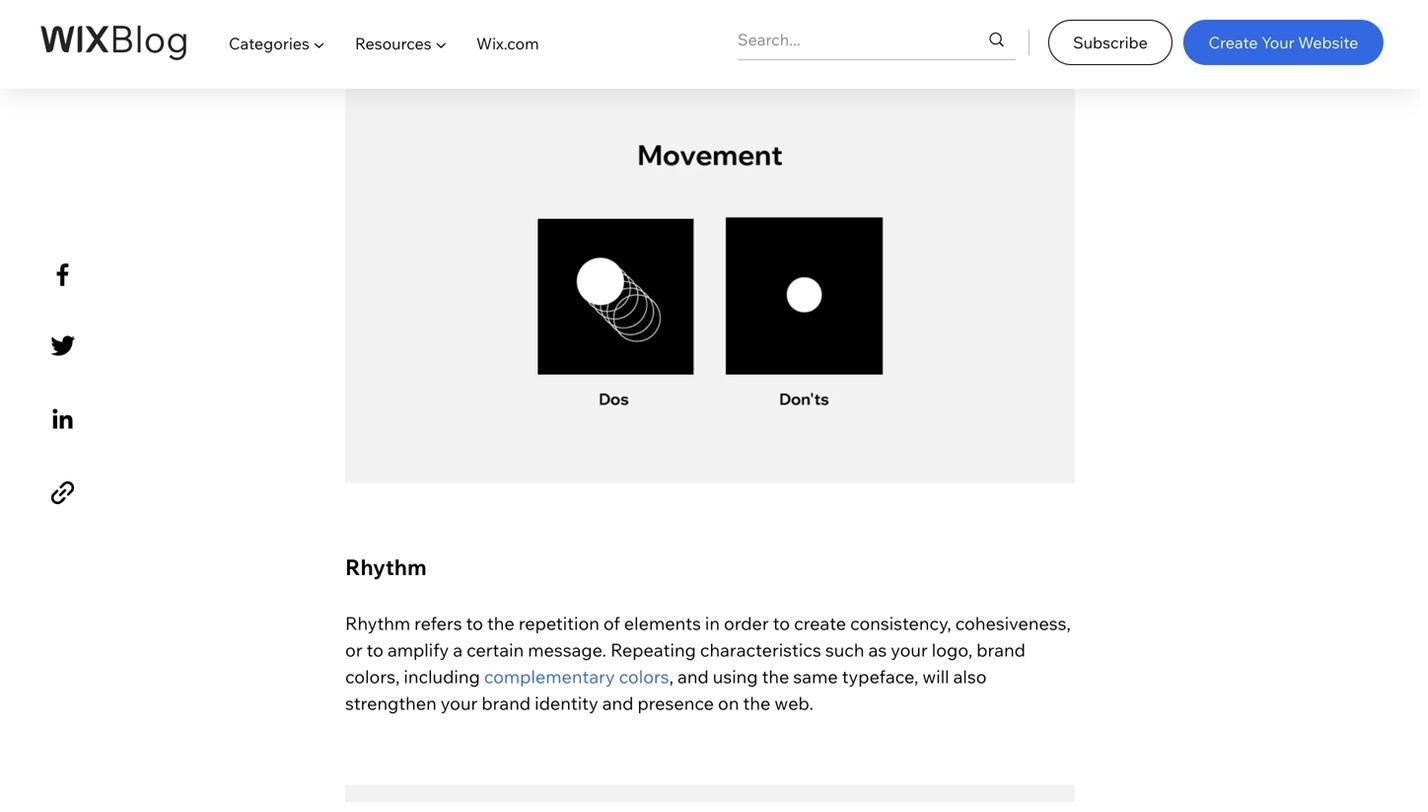 Task type: describe. For each thing, give the bounding box(es) containing it.
resources  ▼
[[355, 34, 447, 53]]

rhythm refers to the repetition of elements in order to create consistency, cohesiveness, or to amplify a certain message. repeating characteristics such as your logo, brand colors, including
[[345, 612, 1076, 688]]

create your website link
[[1184, 20, 1384, 65]]

Search... search field
[[738, 20, 949, 59]]

2 horizontal spatial to
[[773, 612, 790, 635]]

share article on twitter image
[[45, 329, 80, 363]]

presence
[[638, 692, 714, 715]]

share article on facebook image
[[45, 258, 80, 292]]

copy link of the article image
[[45, 476, 80, 510]]

categories ▼
[[229, 34, 325, 53]]

identity
[[535, 692, 599, 715]]

same
[[794, 666, 838, 688]]

subscribe
[[1074, 32, 1148, 52]]

principles of design applied to web design: movement image
[[345, 83, 1076, 483]]

or
[[345, 639, 363, 661]]

copy link of the article image
[[45, 476, 80, 510]]

cohesiveness,
[[956, 612, 1072, 635]]

your
[[1262, 32, 1296, 52]]

complementary
[[484, 666, 615, 688]]

brand inside rhythm refers to the repetition of elements in order to create consistency, cohesiveness, or to amplify a certain message. repeating characteristics such as your logo, brand colors, including
[[977, 639, 1026, 661]]

of
[[604, 612, 620, 635]]

also
[[954, 666, 987, 688]]

brand inside , and using the same typeface, will also strengthen your brand identity and presence on the web.
[[482, 692, 531, 715]]

wix.com
[[477, 34, 539, 53]]

wix.com link
[[462, 16, 555, 71]]

share article on twitter image
[[45, 329, 80, 363]]

the for repetition
[[487, 612, 515, 635]]

such
[[826, 639, 865, 661]]

create your website
[[1209, 32, 1359, 52]]

create
[[1209, 32, 1259, 52]]

elements
[[624, 612, 702, 635]]

,
[[670, 666, 674, 688]]

resources
[[355, 34, 432, 53]]

rhythm for rhythm refers to the repetition of elements in order to create consistency, cohesiveness, or to amplify a certain message. repeating characteristics such as your logo, brand colors, including
[[345, 612, 411, 635]]

▼ for categories ▼
[[313, 34, 325, 53]]

as
[[869, 639, 887, 661]]

0 horizontal spatial to
[[367, 639, 384, 661]]

typeface,
[[842, 666, 919, 688]]

strengthen
[[345, 692, 437, 715]]



Task type: locate. For each thing, give the bounding box(es) containing it.
categories
[[229, 34, 310, 53]]

1 vertical spatial your
[[441, 692, 478, 715]]

to up characteristics
[[773, 612, 790, 635]]

the for same
[[762, 666, 790, 688]]

the down characteristics
[[762, 666, 790, 688]]

your inside rhythm refers to the repetition of elements in order to create consistency, cohesiveness, or to amplify a certain message. repeating characteristics such as your logo, brand colors, including
[[891, 639, 928, 661]]

refers
[[415, 612, 462, 635]]

0 horizontal spatial ▼
[[313, 34, 325, 53]]

complementary colors link
[[484, 666, 670, 688]]

0 vertical spatial rhythm
[[345, 554, 427, 581]]

rhythm inside rhythm refers to the repetition of elements in order to create consistency, cohesiveness, or to amplify a certain message. repeating characteristics such as your logo, brand colors, including
[[345, 612, 411, 635]]

0 vertical spatial brand
[[977, 639, 1026, 661]]

to right 'or'
[[367, 639, 384, 661]]

the up certain on the bottom of page
[[487, 612, 515, 635]]

consistency,
[[851, 612, 952, 635]]

rhythm for rhythm
[[345, 554, 427, 581]]

, and using the same typeface, will also strengthen your brand identity and presence on the web.
[[345, 666, 991, 715]]

repeating
[[611, 639, 697, 661]]

1 horizontal spatial ▼
[[435, 34, 447, 53]]

subscribe link
[[1049, 20, 1173, 65]]

to up certain on the bottom of page
[[466, 612, 483, 635]]

2 ▼ from the left
[[435, 34, 447, 53]]

None search field
[[738, 20, 1016, 59]]

▼ right resources on the top of page
[[435, 34, 447, 53]]

1 rhythm from the top
[[345, 554, 427, 581]]

0 horizontal spatial and
[[603, 692, 634, 715]]

your down consistency, in the right of the page
[[891, 639, 928, 661]]

0 vertical spatial your
[[891, 639, 928, 661]]

will
[[923, 666, 950, 688]]

1 vertical spatial the
[[762, 666, 790, 688]]

1 vertical spatial brand
[[482, 692, 531, 715]]

logo,
[[932, 639, 973, 661]]

message.
[[528, 639, 607, 661]]

colors,
[[345, 666, 400, 688]]

rhythm up 'or'
[[345, 612, 411, 635]]

rhythm up refers
[[345, 554, 427, 581]]

1 horizontal spatial to
[[466, 612, 483, 635]]

to
[[466, 612, 483, 635], [773, 612, 790, 635], [367, 639, 384, 661]]

order
[[724, 612, 769, 635]]

website
[[1299, 32, 1359, 52]]

rhythm
[[345, 554, 427, 581], [345, 612, 411, 635]]

1 ▼ from the left
[[313, 34, 325, 53]]

characteristics
[[701, 639, 822, 661]]

0 vertical spatial the
[[487, 612, 515, 635]]

▼ right categories
[[313, 34, 325, 53]]

your inside , and using the same typeface, will also strengthen your brand identity and presence on the web.
[[441, 692, 478, 715]]

brand down complementary
[[482, 692, 531, 715]]

in
[[705, 612, 720, 635]]

complementary colors
[[484, 666, 670, 688]]

colors
[[619, 666, 670, 688]]

on
[[718, 692, 740, 715]]

brand down 'cohesiveness,'
[[977, 639, 1026, 661]]

the inside rhythm refers to the repetition of elements in order to create consistency, cohesiveness, or to amplify a certain message. repeating characteristics such as your logo, brand colors, including
[[487, 612, 515, 635]]

1 vertical spatial and
[[603, 692, 634, 715]]

principles of design applied to web design: rhythm image
[[345, 785, 1076, 802]]

create
[[794, 612, 847, 635]]

share article on linkedin image
[[45, 402, 80, 436], [45, 402, 80, 436]]

▼ for resources  ▼
[[435, 34, 447, 53]]

1 vertical spatial rhythm
[[345, 612, 411, 635]]

brand
[[977, 639, 1026, 661], [482, 692, 531, 715]]

and down colors at left
[[603, 692, 634, 715]]

1 horizontal spatial your
[[891, 639, 928, 661]]

0 horizontal spatial your
[[441, 692, 478, 715]]

share article on facebook image
[[45, 258, 80, 292]]

1 horizontal spatial brand
[[977, 639, 1026, 661]]

repetition
[[519, 612, 600, 635]]

2 vertical spatial the
[[744, 692, 771, 715]]

a
[[453, 639, 463, 661]]

your down including
[[441, 692, 478, 715]]

certain
[[467, 639, 524, 661]]

▼
[[313, 34, 325, 53], [435, 34, 447, 53]]

your
[[891, 639, 928, 661], [441, 692, 478, 715]]

0 horizontal spatial brand
[[482, 692, 531, 715]]

amplify
[[388, 639, 449, 661]]

web.
[[775, 692, 814, 715]]

and right ,
[[678, 666, 709, 688]]

0 vertical spatial and
[[678, 666, 709, 688]]

including
[[404, 666, 480, 688]]

2 rhythm from the top
[[345, 612, 411, 635]]

and
[[678, 666, 709, 688], [603, 692, 634, 715]]

the
[[487, 612, 515, 635], [762, 666, 790, 688], [744, 692, 771, 715]]

the right the on
[[744, 692, 771, 715]]

1 horizontal spatial and
[[678, 666, 709, 688]]

using
[[713, 666, 758, 688]]



Task type: vqa. For each thing, say whether or not it's contained in the screenshot.
—
no



